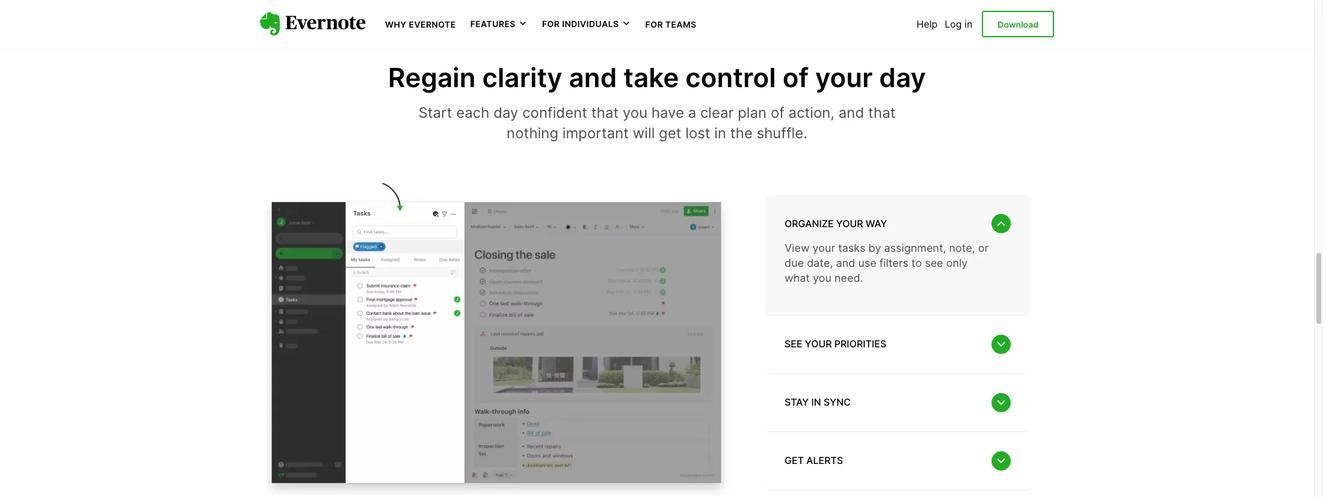 Task type: vqa. For each thing, say whether or not it's contained in the screenshot.
day within Start each day confident that you have a clear plan of action, and that nothing important will get lost in the shuffle.
yes



Task type: locate. For each thing, give the bounding box(es) containing it.
teams
[[666, 19, 697, 29]]

and up need.
[[836, 257, 856, 270]]

1 vertical spatial of
[[771, 104, 785, 122]]

0 horizontal spatial in
[[715, 125, 727, 142]]

need.
[[835, 272, 864, 285]]

way
[[866, 218, 888, 230]]

you inside start each day confident that you have a clear plan of action, and that nothing important will get lost in the shuffle.
[[623, 104, 648, 122]]

in for stay in sync
[[812, 397, 822, 409]]

and up confident
[[569, 61, 617, 94]]

in right the stay
[[812, 397, 822, 409]]

and
[[569, 61, 617, 94], [839, 104, 865, 122], [836, 257, 856, 270]]

in inside start each day confident that you have a clear plan of action, and that nothing important will get lost in the shuffle.
[[715, 125, 727, 142]]

0 horizontal spatial you
[[623, 104, 648, 122]]

your
[[816, 61, 873, 94], [837, 218, 864, 230], [813, 242, 836, 255], [805, 339, 832, 351]]

0 horizontal spatial that
[[592, 104, 619, 122]]

log in link
[[945, 18, 973, 30]]

see your priorities
[[785, 339, 887, 351]]

in for log in
[[965, 18, 973, 30]]

you up will
[[623, 104, 648, 122]]

in
[[965, 18, 973, 30], [715, 125, 727, 142], [812, 397, 822, 409]]

0 horizontal spatial for
[[542, 19, 560, 29]]

tasks
[[839, 242, 866, 255]]

stay
[[785, 397, 809, 409]]

your inside the view your tasks by assignment, note, or due date, and use filters to see only what you need.
[[813, 242, 836, 255]]

due
[[785, 257, 804, 270]]

2 vertical spatial and
[[836, 257, 856, 270]]

clarity
[[482, 61, 563, 94]]

your for way
[[837, 218, 864, 230]]

of up action,
[[783, 61, 809, 94]]

day down help link
[[880, 61, 926, 94]]

nothing
[[507, 125, 559, 142]]

0 horizontal spatial day
[[494, 104, 519, 122]]

1 horizontal spatial you
[[813, 272, 832, 285]]

see
[[925, 257, 944, 270]]

day right each in the left of the page
[[494, 104, 519, 122]]

view
[[785, 242, 810, 255]]

for left individuals
[[542, 19, 560, 29]]

of up shuffle.
[[771, 104, 785, 122]]

1 vertical spatial you
[[813, 272, 832, 285]]

in right log
[[965, 18, 973, 30]]

help link
[[917, 18, 938, 30]]

for inside button
[[542, 19, 560, 29]]

your for tasks
[[813, 242, 836, 255]]

sync
[[824, 397, 851, 409]]

important
[[563, 125, 629, 142]]

 image
[[260, 177, 742, 498]]

2 vertical spatial in
[[812, 397, 822, 409]]

have
[[652, 104, 684, 122]]

1 horizontal spatial that
[[869, 104, 896, 122]]

1 horizontal spatial in
[[812, 397, 822, 409]]

help
[[917, 18, 938, 30]]

lost
[[686, 125, 711, 142]]

day
[[880, 61, 926, 94], [494, 104, 519, 122]]

see
[[785, 339, 803, 351]]

for individuals button
[[542, 18, 631, 30]]

and inside start each day confident that you have a clear plan of action, and that nothing important will get lost in the shuffle.
[[839, 104, 865, 122]]

for
[[542, 19, 560, 29], [646, 19, 663, 29]]

filters
[[880, 257, 909, 270]]

1 horizontal spatial for
[[646, 19, 663, 29]]

and right action,
[[839, 104, 865, 122]]

1 vertical spatial in
[[715, 125, 727, 142]]

0 vertical spatial in
[[965, 18, 973, 30]]

1 vertical spatial and
[[839, 104, 865, 122]]

you down date,
[[813, 272, 832, 285]]

you
[[623, 104, 648, 122], [813, 272, 832, 285]]

your up date,
[[813, 242, 836, 255]]

in down clear
[[715, 125, 727, 142]]

0 vertical spatial you
[[623, 104, 648, 122]]

1 vertical spatial day
[[494, 104, 519, 122]]

your up tasks
[[837, 218, 864, 230]]

get
[[785, 455, 804, 467]]

your right see
[[805, 339, 832, 351]]

get alerts
[[785, 455, 843, 467]]

0 vertical spatial day
[[880, 61, 926, 94]]

each
[[456, 104, 490, 122]]

start
[[419, 104, 452, 122]]

action,
[[789, 104, 835, 122]]

of
[[783, 61, 809, 94], [771, 104, 785, 122]]

why evernote
[[385, 19, 456, 29]]

that
[[592, 104, 619, 122], [869, 104, 896, 122]]

regain clarity and take control of your day
[[388, 61, 926, 94]]

for left teams
[[646, 19, 663, 29]]

plan
[[738, 104, 767, 122]]

why evernote link
[[385, 18, 456, 30]]

for for for teams
[[646, 19, 663, 29]]

2 horizontal spatial in
[[965, 18, 973, 30]]

confident
[[523, 104, 587, 122]]

priorities
[[835, 339, 887, 351]]



Task type: describe. For each thing, give the bounding box(es) containing it.
evernote logo image
[[260, 12, 366, 36]]

2 that from the left
[[869, 104, 896, 122]]

take
[[624, 61, 679, 94]]

individuals
[[562, 19, 619, 29]]

alerts
[[807, 455, 843, 467]]

1 that from the left
[[592, 104, 619, 122]]

stay in sync
[[785, 397, 851, 409]]

and inside the view your tasks by assignment, note, or due date, and use filters to see only what you need.
[[836, 257, 856, 270]]

0 vertical spatial and
[[569, 61, 617, 94]]

why
[[385, 19, 407, 29]]

control
[[686, 61, 776, 94]]

will
[[633, 125, 655, 142]]

regain
[[388, 61, 476, 94]]

day inside start each day confident that you have a clear plan of action, and that nothing important will get lost in the shuffle.
[[494, 104, 519, 122]]

clear
[[701, 104, 734, 122]]

a
[[688, 104, 697, 122]]

features
[[471, 19, 516, 29]]

evernote
[[409, 19, 456, 29]]

for teams link
[[646, 18, 697, 30]]

0 vertical spatial of
[[783, 61, 809, 94]]

you inside the view your tasks by assignment, note, or due date, and use filters to see only what you need.
[[813, 272, 832, 285]]

download link
[[983, 11, 1055, 37]]

assignment,
[[885, 242, 947, 255]]

of inside start each day confident that you have a clear plan of action, and that nothing important will get lost in the shuffle.
[[771, 104, 785, 122]]

what
[[785, 272, 810, 285]]

for teams
[[646, 19, 697, 29]]

only
[[947, 257, 968, 270]]

to
[[912, 257, 922, 270]]

use
[[859, 257, 877, 270]]

view your tasks by assignment, note, or due date, and use filters to see only what you need.
[[785, 242, 989, 285]]

get
[[659, 125, 682, 142]]

organize your way
[[785, 218, 888, 230]]

log in
[[945, 18, 973, 30]]

the
[[731, 125, 753, 142]]

start each day confident that you have a clear plan of action, and that nothing important will get lost in the shuffle.
[[419, 104, 896, 142]]

for individuals
[[542, 19, 619, 29]]

organize
[[785, 218, 834, 230]]

your up action,
[[816, 61, 873, 94]]

download
[[998, 19, 1039, 29]]

your for priorities
[[805, 339, 832, 351]]

log
[[945, 18, 962, 30]]

by
[[869, 242, 882, 255]]

1 horizontal spatial day
[[880, 61, 926, 94]]

note,
[[950, 242, 976, 255]]

features button
[[471, 18, 528, 30]]

date,
[[807, 257, 833, 270]]

for for for individuals
[[542, 19, 560, 29]]

or
[[979, 242, 989, 255]]

shuffle.
[[757, 125, 808, 142]]



